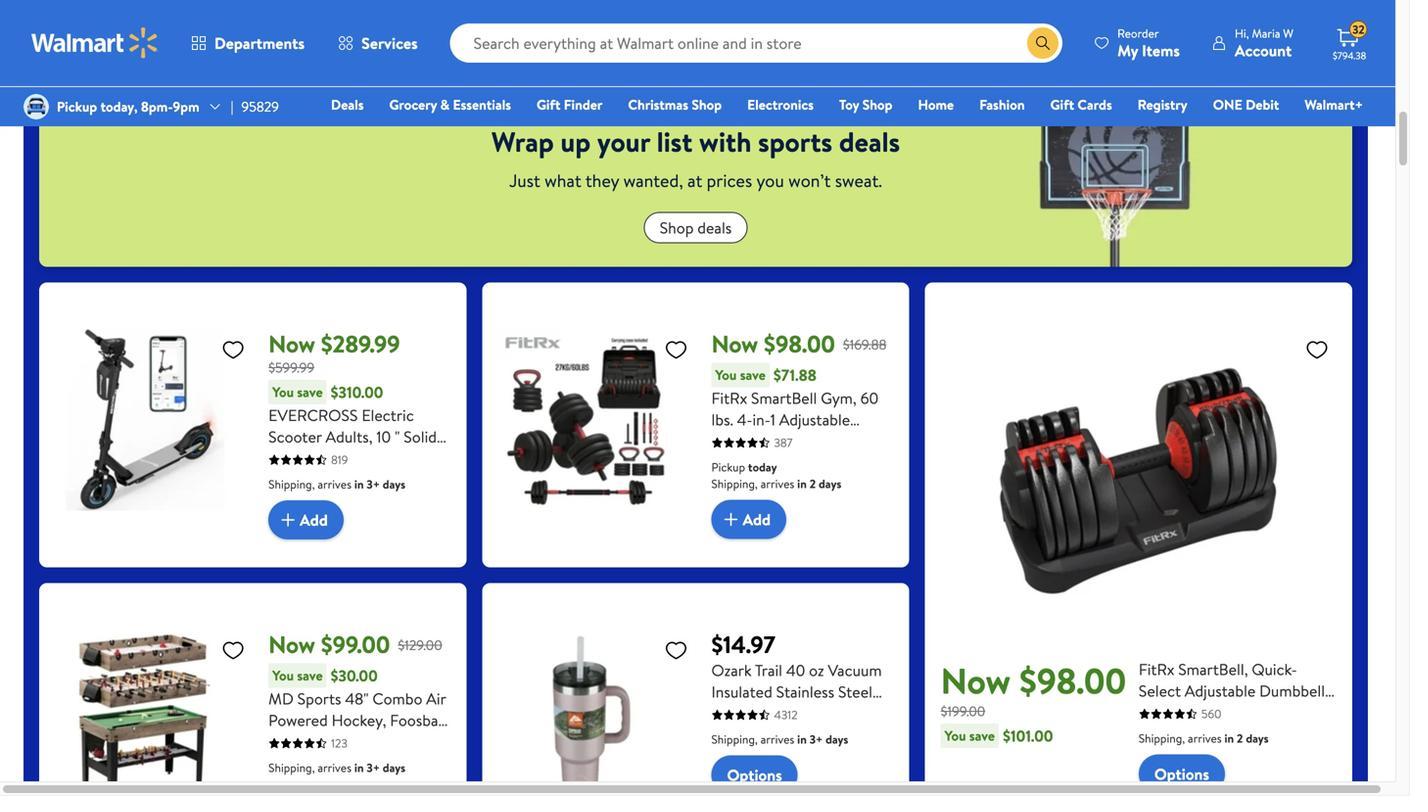 Task type: locate. For each thing, give the bounding box(es) containing it.
1 vertical spatial dumbbell,
[[1260, 680, 1329, 702]]

you inside now $98.00 $199.00 you save $101.00
[[945, 727, 967, 746]]

add button for now $289.99
[[269, 501, 344, 540]]

quick-
[[1252, 659, 1298, 680]]

one debit
[[1214, 95, 1280, 114]]

scooter left for
[[269, 534, 322, 556]]

gift finder
[[537, 95, 603, 114]]

services
[[362, 32, 418, 54]]

$169.88
[[843, 335, 887, 354]]

1 horizontal spatial 2
[[1237, 730, 1244, 747]]

add up electronics link
[[743, 3, 771, 25]]

1 horizontal spatial adjustable
[[1185, 680, 1256, 702]]

long-
[[388, 469, 427, 491]]

1 vertical spatial &
[[396, 534, 407, 556]]

tires,
[[269, 448, 304, 469]]

walmart image
[[31, 27, 159, 59]]

shipping, down tumbler
[[712, 731, 758, 748]]

dumbbell, inside fitrx smartbell, quick- select adjustable dumbbell, 5-52.5 lbs. weight, black, single
[[1260, 680, 1329, 702]]

save up sports
[[297, 666, 323, 685]]

gift left finder
[[537, 95, 561, 114]]

pickup for pickup today, 8pm-9pm
[[57, 97, 97, 116]]

in down weight,
[[1225, 730, 1235, 747]]

save inside you save $30.00 md sports 48" combo air powered hockey, foosball, and billiard game table
[[297, 666, 323, 685]]

deals down prices on the top right
[[698, 217, 732, 238]]

your
[[598, 123, 650, 161]]

1 vertical spatial 2
[[1237, 730, 1244, 747]]

christmas shop link
[[619, 94, 731, 115]]

save inside the now $289.99 $599.99 you save $310.00 evercross electric scooter adults, 10 " solid tires, 500w motor up to 19 mph, 22 miles long- range battery, folding commuter electric scooter for adults & teenagers
[[297, 383, 323, 402]]

items
[[1142, 40, 1180, 61]]

0 horizontal spatial adjustable
[[780, 409, 851, 431]]

1 horizontal spatial up
[[561, 123, 591, 161]]

in inside pickup today shipping, arrives in 2 days
[[798, 476, 807, 492]]

add
[[743, 3, 771, 25], [743, 509, 771, 530], [300, 509, 328, 531]]

lbs. left 4-
[[712, 409, 734, 431]]

you inside the you save $71.88 fitrx smartbell gym, 60 lbs. 4-in-1 adjustable interchangeable dumbbell, barbell, and kettlebell weight set, black
[[716, 366, 737, 385]]

gift left cards
[[1051, 95, 1075, 114]]

now $289.99 $599.99 you save $310.00 evercross electric scooter adults, 10 " solid tires, 500w motor up to 19 mph, 22 miles long- range battery, folding commuter electric scooter for adults & teenagers
[[269, 328, 437, 577]]

2
[[810, 476, 816, 492], [1237, 730, 1244, 747]]

add for now $289.99
[[300, 509, 328, 531]]

1 horizontal spatial pickup
[[712, 459, 746, 476]]

now right add to favorites list, evercross electric scooter adults, 10 " solid tires, 500w motor up to 19 mph, 22 miles long-range battery, folding commuter electric scooter for adults & teenagers image
[[269, 328, 315, 361]]

shipping, arrives in 3+ days down 123
[[269, 760, 406, 776]]

0 vertical spatial up
[[561, 123, 591, 161]]

1 horizontal spatial gift
[[1051, 95, 1075, 114]]

add button for now $98.00
[[712, 500, 787, 539]]

search icon image
[[1036, 35, 1051, 51]]

combo
[[373, 688, 423, 710]]

today,
[[101, 97, 138, 116]]

in-
[[753, 409, 771, 431]]

0 vertical spatial and
[[840, 452, 864, 474]]

shipping, inside pickup today shipping, arrives in 2 days
[[712, 476, 758, 492]]

fitrx inside the you save $71.88 fitrx smartbell gym, 60 lbs. 4-in-1 adjustable interchangeable dumbbell, barbell, and kettlebell weight set, black
[[712, 388, 748, 409]]

grocery & essentials link
[[381, 94, 520, 115]]

days down gold
[[826, 731, 849, 748]]

0 vertical spatial dumbbell,
[[712, 452, 781, 474]]

billiard
[[297, 731, 343, 753]]

$289.99
[[321, 328, 400, 361]]

$98.00 up $101.00
[[1020, 656, 1127, 705]]

in
[[798, 476, 807, 492], [355, 476, 364, 493], [1225, 730, 1235, 747], [798, 731, 807, 748], [355, 760, 364, 776]]

save
[[740, 366, 766, 385], [297, 383, 323, 402], [297, 666, 323, 685], [970, 727, 995, 746]]

add up for
[[300, 509, 328, 531]]

wanted,
[[624, 169, 683, 193]]

0 vertical spatial 2
[[810, 476, 816, 492]]

819
[[331, 452, 348, 468]]

lbs.
[[712, 409, 734, 431], [1186, 702, 1208, 724]]

up down gift finder link
[[561, 123, 591, 161]]

shop up with
[[692, 95, 722, 114]]

0 horizontal spatial dumbbell,
[[712, 452, 781, 474]]

fitrx left in-
[[712, 388, 748, 409]]

powered
[[269, 710, 328, 731]]

add for now $98.00
[[743, 509, 771, 530]]

3+
[[367, 476, 380, 493], [810, 731, 823, 748], [367, 760, 380, 776]]

up left to
[[400, 448, 416, 469]]

pickup left the today,
[[57, 97, 97, 116]]

and inside the you save $71.88 fitrx smartbell gym, 60 lbs. 4-in-1 adjustable interchangeable dumbbell, barbell, and kettlebell weight set, black
[[840, 452, 864, 474]]

0 vertical spatial fitrx
[[712, 388, 748, 409]]

|
[[231, 97, 234, 116]]

32
[[1353, 21, 1365, 38]]

save down $199.00
[[970, 727, 995, 746]]

now up md
[[269, 629, 315, 661]]

1 vertical spatial $98.00
[[1020, 656, 1127, 705]]

in down barbell,
[[798, 476, 807, 492]]

now up $101.00
[[941, 656, 1011, 705]]

electric right for
[[346, 512, 398, 534]]

arrives down barbell,
[[761, 476, 795, 492]]

& right "adults"
[[396, 534, 407, 556]]

adjustable inside the you save $71.88 fitrx smartbell gym, 60 lbs. 4-in-1 adjustable interchangeable dumbbell, barbell, and kettlebell weight set, black
[[780, 409, 851, 431]]

1 vertical spatial adjustable
[[1185, 680, 1256, 702]]

Walmart Site-Wide search field
[[450, 24, 1063, 63]]

days inside pickup today shipping, arrives in 2 days
[[819, 476, 842, 492]]

miles
[[349, 469, 384, 491]]

1 vertical spatial pickup
[[712, 459, 746, 476]]

days down motor
[[383, 476, 406, 493]]

add to favorites list, fitrx smartbell, quick-select adjustable dumbbell, 5-52.5 lbs. weight, black, single image
[[1306, 338, 1329, 362]]

arrives down 4312
[[761, 731, 795, 748]]

2 gift from the left
[[1051, 95, 1075, 114]]

deals down toy shop link at the right top of the page
[[839, 123, 900, 161]]

adults
[[349, 534, 393, 556]]

christmas shop
[[628, 95, 722, 114]]

gift for gift cards
[[1051, 95, 1075, 114]]

1 vertical spatial lbs.
[[1186, 702, 1208, 724]]

$101.00
[[1003, 726, 1054, 747]]

2 down barbell,
[[810, 476, 816, 492]]

$310.00
[[331, 382, 383, 403]]

fitrx up 52.5
[[1139, 659, 1175, 680]]

0 vertical spatial adjustable
[[780, 409, 851, 431]]

ozark
[[712, 660, 752, 681]]

services button
[[321, 20, 435, 67]]

0 vertical spatial pickup
[[57, 97, 97, 116]]

1 horizontal spatial &
[[440, 95, 450, 114]]

0 horizontal spatial and
[[269, 731, 293, 753]]

add button down mph,
[[269, 501, 344, 540]]

0 horizontal spatial deals
[[698, 217, 732, 238]]

$98.00 for now $98.00 $169.88
[[764, 328, 836, 361]]

0 horizontal spatial up
[[400, 448, 416, 469]]

3+ down gold
[[810, 731, 823, 748]]

adjustable up the 560 at the bottom of the page
[[1185, 680, 1256, 702]]

table
[[390, 731, 425, 753]]

deals
[[839, 123, 900, 161], [698, 217, 732, 238]]

2 down weight,
[[1237, 730, 1244, 747]]

dumbbell, right 'smartbell,'
[[1260, 680, 1329, 702]]

scooter up mph,
[[269, 426, 322, 448]]

days
[[819, 476, 842, 492], [383, 476, 406, 493], [1246, 730, 1269, 747], [826, 731, 849, 748], [383, 760, 406, 776]]

 image
[[24, 94, 49, 120]]

1 horizontal spatial $98.00
[[1020, 656, 1127, 705]]

52.5
[[1154, 702, 1182, 724]]

insulated
[[712, 681, 773, 703]]

lbs. up shipping, arrives in 2 days
[[1186, 702, 1208, 724]]

shop inside "link"
[[692, 95, 722, 114]]

& right grocery
[[440, 95, 450, 114]]

1 horizontal spatial deals
[[839, 123, 900, 161]]

shipping, arrives in 3+ days
[[269, 476, 406, 493], [712, 731, 849, 748], [269, 760, 406, 776]]

save up smartbell
[[740, 366, 766, 385]]

0 vertical spatial shipping, arrives in 3+ days
[[269, 476, 406, 493]]

1 horizontal spatial lbs.
[[1186, 702, 1208, 724]]

shipping, arrives in 3+ days down 819
[[269, 476, 406, 493]]

arrives
[[761, 476, 795, 492], [318, 476, 352, 493], [1188, 730, 1222, 747], [761, 731, 795, 748], [318, 760, 352, 776]]

shop down at
[[660, 217, 694, 238]]

interchangeable
[[712, 431, 821, 452]]

0 horizontal spatial fitrx
[[712, 388, 748, 409]]

shipping,
[[712, 476, 758, 492], [269, 476, 315, 493], [1139, 730, 1186, 747], [712, 731, 758, 748], [269, 760, 315, 776]]

for
[[326, 534, 346, 556]]

electric
[[362, 405, 414, 426], [346, 512, 398, 534]]

sports
[[298, 688, 341, 710]]

adjustable up '387'
[[780, 409, 851, 431]]

1 horizontal spatial fitrx
[[1139, 659, 1175, 680]]

now right add to favorites list, fitrx smartbell gym, 60 lbs. 4-in-1 adjustable interchangeable dumbbell, barbell, and kettlebell weight set, black image
[[712, 328, 759, 361]]

fashion
[[980, 95, 1025, 114]]

pickup left today
[[712, 459, 746, 476]]

0 vertical spatial lbs.
[[712, 409, 734, 431]]

0 horizontal spatial &
[[396, 534, 407, 556]]

pickup inside pickup today shipping, arrives in 2 days
[[712, 459, 746, 476]]

1 scooter from the top
[[269, 426, 322, 448]]

days down barbell,
[[819, 476, 842, 492]]

$98.00 inside now $98.00 $199.00 you save $101.00
[[1020, 656, 1127, 705]]

gift cards link
[[1042, 94, 1121, 115]]

dumbbell, inside the you save $71.88 fitrx smartbell gym, 60 lbs. 4-in-1 adjustable interchangeable dumbbell, barbell, and kettlebell weight set, black
[[712, 452, 781, 474]]

| 95829
[[231, 97, 279, 116]]

vacuum
[[828, 660, 882, 681]]

0 horizontal spatial $98.00
[[764, 328, 836, 361]]

lbs. inside fitrx smartbell, quick- select adjustable dumbbell, 5-52.5 lbs. weight, black, single
[[1186, 702, 1208, 724]]

1 horizontal spatial and
[[840, 452, 864, 474]]

add to cart image
[[720, 3, 743, 26], [720, 508, 743, 532], [276, 509, 300, 532]]

deals inside wrap up your list with sports deals just what they wanted, at prices you won't sweat.
[[839, 123, 900, 161]]

add button up electronics link
[[712, 0, 787, 34]]

1 vertical spatial deals
[[698, 217, 732, 238]]

add to cart image for now $289.99
[[276, 509, 300, 532]]

Search search field
[[450, 24, 1063, 63]]

registry
[[1138, 95, 1188, 114]]

reorder
[[1118, 25, 1160, 42]]

add button down kettlebell
[[712, 500, 787, 539]]

up
[[561, 123, 591, 161], [400, 448, 416, 469]]

pickup
[[57, 97, 97, 116], [712, 459, 746, 476]]

shipping, arrives in 3+ days down 4312
[[712, 731, 849, 748]]

add down kettlebell
[[743, 509, 771, 530]]

electric down $310.00
[[362, 405, 414, 426]]

shipping, up black
[[712, 476, 758, 492]]

solid
[[404, 426, 437, 448]]

0 horizontal spatial pickup
[[57, 97, 97, 116]]

1 horizontal spatial dumbbell,
[[1260, 680, 1329, 702]]

500w
[[308, 448, 350, 469]]

1 vertical spatial scooter
[[269, 534, 322, 556]]

scooter
[[269, 426, 322, 448], [269, 534, 322, 556]]

0 vertical spatial 3+
[[367, 476, 380, 493]]

0 vertical spatial deals
[[839, 123, 900, 161]]

0 vertical spatial $98.00
[[764, 328, 836, 361]]

60
[[861, 388, 879, 409]]

now $98.00 $199.00 you save $101.00
[[941, 656, 1127, 747]]

now inside now $98.00 $199.00 you save $101.00
[[941, 656, 1011, 705]]

3+ down motor
[[367, 476, 380, 493]]

$71.88
[[774, 365, 817, 386]]

adjustable inside fitrx smartbell, quick- select adjustable dumbbell, 5-52.5 lbs. weight, black, single
[[1185, 680, 1256, 702]]

$98.00 up $71.88 at the right of page
[[764, 328, 836, 361]]

electronics
[[748, 95, 814, 114]]

0 horizontal spatial gift
[[537, 95, 561, 114]]

arrives down 123
[[318, 760, 352, 776]]

and right barbell,
[[840, 452, 864, 474]]

essentials
[[453, 95, 511, 114]]

1 vertical spatial up
[[400, 448, 416, 469]]

3+ down game at the bottom of the page
[[367, 760, 380, 776]]

arrives down the 560 at the bottom of the page
[[1188, 730, 1222, 747]]

toy
[[840, 95, 860, 114]]

1 gift from the left
[[537, 95, 561, 114]]

just
[[510, 169, 541, 193]]

deals link
[[322, 94, 373, 115]]

2 vertical spatial shipping, arrives in 3+ days
[[269, 760, 406, 776]]

deals
[[331, 95, 364, 114]]

they
[[586, 169, 619, 193]]

add to favorites list, md sports 48" combo air powered hockey, foosball, and billiard game table image
[[222, 638, 245, 663]]

fitrx smartbell, quick- select adjustable dumbbell, 5-52.5 lbs. weight, black, single
[[1139, 659, 1329, 745]]

now for now $289.99 $599.99 you save $310.00 evercross electric scooter adults, 10 " solid tires, 500w motor up to 19 mph, 22 miles long- range battery, folding commuter electric scooter for adults & teenagers
[[269, 328, 315, 361]]

shop right toy
[[863, 95, 893, 114]]

22
[[328, 469, 345, 491]]

1 vertical spatial fitrx
[[1139, 659, 1175, 680]]

gift finder link
[[528, 94, 612, 115]]

now inside the now $289.99 $599.99 you save $310.00 evercross electric scooter adults, 10 " solid tires, 500w motor up to 19 mph, 22 miles long- range battery, folding commuter electric scooter for adults & teenagers
[[269, 328, 315, 361]]

1 vertical spatial and
[[269, 731, 293, 753]]

dumbbell, down '387'
[[712, 452, 781, 474]]

save up 'evercross'
[[297, 383, 323, 402]]

pickup for pickup today shipping, arrives in 2 days
[[712, 459, 746, 476]]

5-
[[1139, 702, 1154, 724]]

shipping, arrives in 3+ days for now $289.99
[[269, 476, 406, 493]]

0 horizontal spatial lbs.
[[712, 409, 734, 431]]

shop inside button
[[660, 217, 694, 238]]

pickup today, 8pm-9pm
[[57, 97, 200, 116]]

dumbbell,
[[712, 452, 781, 474], [1260, 680, 1329, 702]]

2 vertical spatial 3+
[[367, 760, 380, 776]]

0 vertical spatial scooter
[[269, 426, 322, 448]]

$98.00
[[764, 328, 836, 361], [1020, 656, 1127, 705]]

smartbell
[[751, 388, 817, 409]]

&
[[440, 95, 450, 114], [396, 534, 407, 556]]

toy shop link
[[831, 94, 902, 115]]

0 horizontal spatial 2
[[810, 476, 816, 492]]

gym,
[[821, 388, 857, 409]]

and left billiard
[[269, 731, 293, 753]]

tumbler
[[712, 703, 766, 725]]

2 inside pickup today shipping, arrives in 2 days
[[810, 476, 816, 492]]



Task type: vqa. For each thing, say whether or not it's contained in the screenshot.
shipping
no



Task type: describe. For each thing, give the bounding box(es) containing it.
add to favorites list, fitrx smartbell gym, 60 lbs. 4-in-1 adjustable interchangeable dumbbell, barbell, and kettlebell weight set, black image
[[665, 338, 688, 362]]

up inside wrap up your list with sports deals just what they wanted, at prices you won't sweat.
[[561, 123, 591, 161]]

lbs. inside the you save $71.88 fitrx smartbell gym, 60 lbs. 4-in-1 adjustable interchangeable dumbbell, barbell, and kettlebell weight set, black
[[712, 409, 734, 431]]

weight
[[781, 474, 829, 495]]

0 vertical spatial &
[[440, 95, 450, 114]]

up inside the now $289.99 $599.99 you save $310.00 evercross electric scooter adults, 10 " solid tires, 500w motor up to 19 mph, 22 miles long- range battery, folding commuter electric scooter for adults & teenagers
[[400, 448, 416, 469]]

1 vertical spatial shipping, arrives in 3+ days
[[712, 731, 849, 748]]

evercross
[[269, 405, 358, 426]]

2 scooter from the top
[[269, 534, 322, 556]]

add to favorites list, ozark trail 40 oz vacuum insulated stainless steel tumbler rose gold image
[[665, 638, 688, 663]]

trail
[[755, 660, 783, 681]]

$129.00
[[398, 636, 442, 655]]

battery,
[[315, 491, 369, 512]]

in down game at the bottom of the page
[[355, 760, 364, 776]]

fashion link
[[971, 94, 1034, 115]]

hi,
[[1235, 25, 1250, 42]]

one debit link
[[1205, 94, 1289, 115]]

barbell,
[[785, 452, 836, 474]]

you inside you save $30.00 md sports 48" combo air powered hockey, foosball, and billiard game table
[[273, 666, 294, 685]]

pickup today shipping, arrives in 2 days
[[712, 459, 842, 492]]

at
[[688, 169, 703, 193]]

gold
[[807, 703, 839, 725]]

and inside you save $30.00 md sports 48" combo air powered hockey, foosball, and billiard game table
[[269, 731, 293, 753]]

$14.97 ozark trail 40 oz vacuum insulated stainless steel tumbler rose gold
[[712, 629, 882, 725]]

grocery
[[389, 95, 437, 114]]

you save $30.00 md sports 48" combo air powered hockey, foosball, and billiard game table
[[269, 665, 450, 753]]

19
[[269, 469, 282, 491]]

& inside the now $289.99 $599.99 you save $310.00 evercross electric scooter adults, 10 " solid tires, 500w motor up to 19 mph, 22 miles long- range battery, folding commuter electric scooter for adults & teenagers
[[396, 534, 407, 556]]

3+ for now $99.00
[[367, 760, 380, 776]]

add to favorites list, evercross electric scooter adults, 10 " solid tires, 500w motor up to 19 mph, 22 miles long-range battery, folding commuter electric scooter for adults & teenagers image
[[222, 338, 245, 362]]

home
[[918, 95, 954, 114]]

$199.00
[[941, 702, 986, 721]]

gift cards
[[1051, 95, 1113, 114]]

$98.00 for now $98.00 $199.00 you save $101.00
[[1020, 656, 1127, 705]]

save inside the you save $71.88 fitrx smartbell gym, 60 lbs. 4-in-1 adjustable interchangeable dumbbell, barbell, and kettlebell weight set, black
[[740, 366, 766, 385]]

hi, maria w account
[[1235, 25, 1294, 61]]

$30.00
[[331, 665, 378, 687]]

shop for christmas shop
[[692, 95, 722, 114]]

in down 4312
[[798, 731, 807, 748]]

days down weight,
[[1246, 730, 1269, 747]]

my
[[1118, 40, 1139, 61]]

home link
[[910, 94, 963, 115]]

shipping, down tires,
[[269, 476, 315, 493]]

wrap up your list with sports deals just what they wanted, at prices you won't sweat.
[[492, 123, 900, 193]]

10
[[377, 426, 391, 448]]

deals inside shop deals button
[[698, 217, 732, 238]]

now for now $98.00 $169.88
[[712, 328, 759, 361]]

save inside now $98.00 $199.00 you save $101.00
[[970, 727, 995, 746]]

add to cart image for now $98.00
[[720, 508, 743, 532]]

prices
[[707, 169, 753, 193]]

shipping, down billiard
[[269, 760, 315, 776]]

387
[[774, 435, 793, 451]]

sweat.
[[835, 169, 883, 193]]

options down shipping, arrives in 2 days
[[1155, 764, 1210, 785]]

finder
[[564, 95, 603, 114]]

grocery & essentials
[[389, 95, 511, 114]]

hockey,
[[332, 710, 386, 731]]

3+ for now $289.99
[[367, 476, 380, 493]]

0 vertical spatial electric
[[362, 405, 414, 426]]

commuter
[[269, 512, 342, 534]]

options down tumbler
[[727, 765, 782, 786]]

$794.38
[[1333, 49, 1367, 62]]

oz
[[809, 660, 825, 681]]

arrives down 819
[[318, 476, 352, 493]]

4-
[[737, 409, 753, 431]]

shipping, arrives in 3+ days for now $99.00
[[269, 760, 406, 776]]

fitrx inside fitrx smartbell, quick- select adjustable dumbbell, 5-52.5 lbs. weight, black, single
[[1139, 659, 1175, 680]]

8pm-
[[141, 97, 173, 116]]

48"
[[345, 688, 369, 710]]

electronics link
[[739, 94, 823, 115]]

walmart+ link
[[1296, 94, 1373, 115]]

gift for gift finder
[[537, 95, 561, 114]]

wrap
[[492, 123, 554, 161]]

arrives inside pickup today shipping, arrives in 2 days
[[761, 476, 795, 492]]

1 vertical spatial 3+
[[810, 731, 823, 748]]

you inside the now $289.99 $599.99 you save $310.00 evercross electric scooter adults, 10 " solid tires, 500w motor up to 19 mph, 22 miles long- range battery, folding commuter electric scooter for adults & teenagers
[[273, 383, 294, 402]]

$599.99
[[269, 358, 315, 377]]

1 vertical spatial electric
[[346, 512, 398, 534]]

$99.00
[[321, 629, 390, 661]]

won't
[[789, 169, 831, 193]]

1
[[771, 409, 776, 431]]

registry link
[[1129, 94, 1197, 115]]

shop deals
[[660, 217, 732, 238]]

now for now $98.00 $199.00 you save $101.00
[[941, 656, 1011, 705]]

in right 22
[[355, 476, 364, 493]]

to
[[420, 448, 435, 469]]

maria
[[1252, 25, 1281, 42]]

shop deals button
[[644, 212, 748, 244]]

christmas
[[628, 95, 689, 114]]

account
[[1235, 40, 1292, 61]]

$14.97
[[712, 629, 776, 661]]

black
[[712, 495, 748, 517]]

steel
[[839, 681, 873, 703]]

w
[[1284, 25, 1294, 42]]

rose
[[770, 703, 803, 725]]

motor
[[353, 448, 396, 469]]

days down table
[[383, 760, 406, 776]]

md
[[269, 688, 294, 710]]

air
[[426, 688, 446, 710]]

departments button
[[174, 20, 321, 67]]

today
[[748, 459, 777, 476]]

range
[[269, 491, 311, 512]]

now for now $99.00 $129.00
[[269, 629, 315, 661]]

options left hi,
[[1171, 21, 1226, 42]]

departments
[[215, 32, 305, 54]]

560
[[1202, 706, 1222, 723]]

folding
[[373, 491, 423, 512]]

with
[[699, 123, 752, 161]]

sports
[[758, 123, 833, 161]]

weight,
[[1211, 702, 1263, 724]]

game
[[347, 731, 387, 753]]

shipping, down 52.5
[[1139, 730, 1186, 747]]

shop for toy shop
[[863, 95, 893, 114]]



